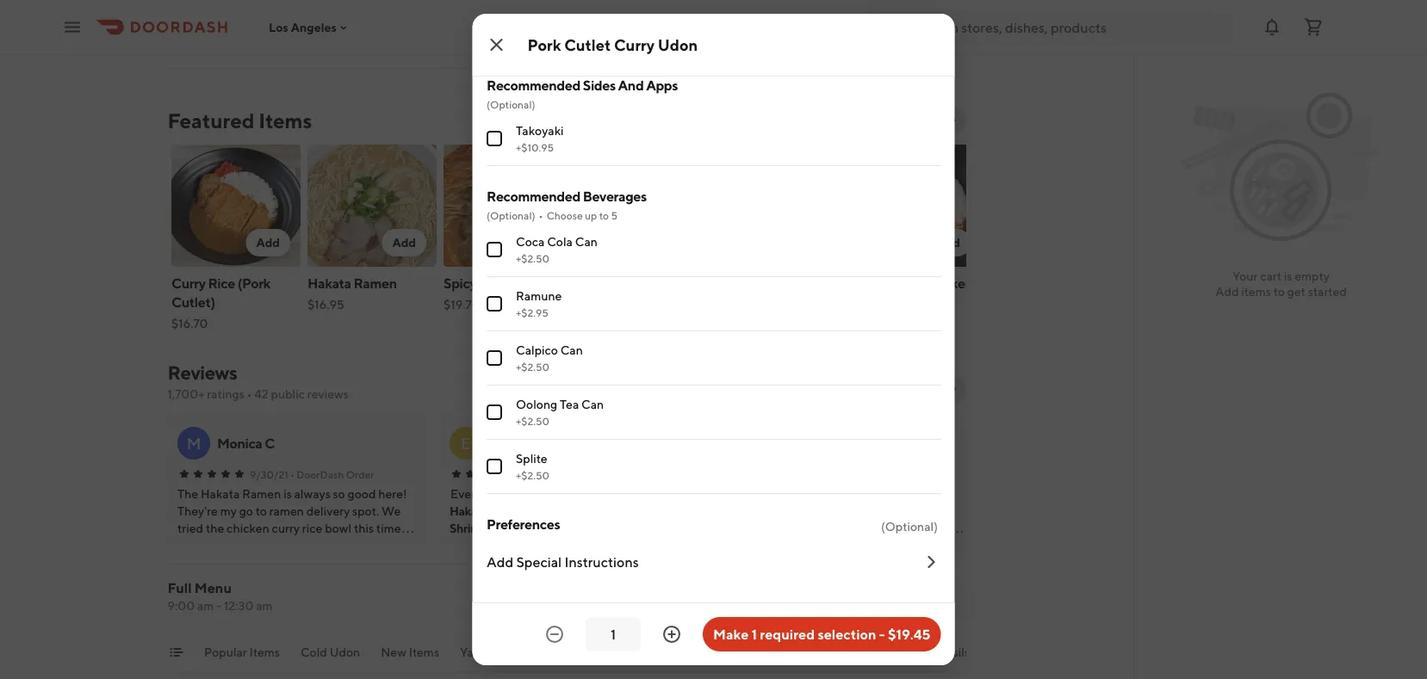 Task type: describe. For each thing, give the bounding box(es) containing it.
curry inside 'curry rice (chicken karaage) $16.70'
[[852, 275, 886, 292]]

4 +$2.50 from the top
[[516, 470, 549, 482]]

full menu 9:00 am - 12:30 am
[[168, 580, 273, 613]]

satsuma ramen image
[[716, 145, 845, 267]]

get
[[1288, 285, 1306, 299]]

condiments
[[833, 646, 900, 660]]

karaage)
[[852, 294, 907, 311]]

udon inside button
[[329, 646, 360, 660]]

add button for spicy hakata ramen
[[518, 229, 562, 257]]

rice for cutlet)
[[208, 275, 235, 292]]

order
[[347, 469, 375, 481]]

pork cutlet curry udon image
[[579, 145, 709, 267]]

close pork cutlet curry udon image
[[486, 34, 507, 55]]

to for cart
[[1274, 285, 1285, 299]]

items for popular items
[[249, 646, 280, 660]]

angelica a
[[762, 436, 828, 452]]

42
[[254, 387, 269, 402]]

review
[[836, 382, 878, 396]]

started
[[1309, 285, 1347, 299]]

pork cutlet curry udon
[[528, 35, 698, 54]]

cutlet)
[[171, 294, 215, 311]]

curry inside dialog
[[614, 35, 655, 54]]

• for recommended
[[539, 209, 543, 221]]

calpico can +$2.50
[[516, 343, 583, 373]]

condiments and utensils
[[833, 646, 970, 660]]

hakata ramen shrimp and pork wonton
[[450, 504, 583, 536]]

add up the (pork
[[256, 236, 280, 250]]

special
[[516, 554, 562, 571]]

add up (chicken
[[936, 236, 960, 250]]

ratings
[[207, 387, 244, 402]]

empty
[[1295, 269, 1330, 283]]

udon for pork cutlet curry udon
[[658, 35, 698, 54]]

popular items button
[[204, 644, 280, 672]]

1 horizontal spatial beverages
[[755, 646, 812, 660]]

next image
[[946, 383, 960, 396]]

wonton
[[540, 522, 583, 536]]

takoyaki +$10.95
[[516, 124, 564, 153]]

9/11/23
[[523, 469, 558, 481]]

cold udon button
[[300, 644, 360, 672]]

increase quantity by 1 image
[[662, 625, 682, 645]]

m
[[187, 434, 202, 453]]

oolong
[[516, 398, 557, 412]]

2 am from the left
[[256, 599, 273, 613]]

popular items
[[204, 646, 280, 660]]

add inside pork cutlet curry udon dialog
[[486, 554, 513, 571]]

curry inside pork cutlet curry udon $19.45
[[652, 275, 686, 292]]

recommended sides and apps (optional)
[[486, 77, 678, 110]]

recommended sides and apps group
[[486, 76, 941, 166]]

curry rice (chicken karaage) image
[[852, 145, 981, 267]]

hakata for hakata ramen $16.95
[[307, 275, 351, 292]]

tea
[[560, 398, 579, 412]]

reviews
[[168, 362, 237, 384]]

satsuma
[[716, 275, 768, 292]]

coca
[[516, 235, 544, 249]]

add review
[[810, 382, 878, 396]]

items for new items
[[409, 646, 439, 660]]

curry rice (chicken karaage) $16.70
[[852, 275, 973, 331]]

recommended for recommended beverages
[[486, 188, 580, 205]]

and inside button
[[903, 646, 923, 660]]

• doordash order
[[291, 469, 375, 481]]

ramen for hakata ramen $16.95
[[353, 275, 397, 292]]

is
[[1285, 269, 1293, 283]]

items for featured items
[[259, 108, 312, 133]]

featured items
[[168, 108, 312, 133]]

add button for curry rice (pork cutlet)
[[245, 229, 290, 257]]

• for reviews
[[247, 387, 252, 402]]

monica c
[[218, 436, 275, 452]]

your cart is empty add items to get started
[[1216, 269, 1347, 299]]

utensils
[[926, 646, 970, 660]]

cutlet for pork cutlet curry udon $19.45
[[610, 275, 649, 292]]

spicy
[[443, 275, 476, 292]]

beverages button
[[755, 644, 812, 672]]

los angeles
[[269, 20, 337, 34]]

$19.70
[[443, 298, 480, 312]]

+$10.95
[[516, 141, 554, 153]]

+$2.95
[[516, 307, 548, 319]]

c
[[265, 436, 275, 452]]

full
[[168, 580, 192, 597]]

instructions
[[564, 554, 639, 571]]

hakata inside the spicy hakata ramen $19.70
[[479, 275, 522, 292]]

yakitori
[[460, 646, 501, 660]]

+$2.50 inside coca cola can +$2.50
[[516, 252, 549, 265]]

ramen for hakata ramen shrimp and pork wonton
[[490, 504, 528, 519]]

ground
[[516, 12, 558, 27]]

required
[[760, 627, 815, 643]]

$16.95
[[307, 298, 344, 312]]

spicy hakata ramen image
[[443, 145, 573, 267]]

- for $19.45
[[880, 627, 885, 643]]

9/30/21
[[250, 469, 289, 481]]

angelica
[[762, 436, 816, 452]]

ramune +$2.95
[[516, 289, 562, 319]]

add button for curry rice (chicken karaage)
[[926, 229, 971, 257]]

decrease quantity by 1 image
[[545, 625, 565, 645]]

toppings button
[[684, 644, 734, 672]]

$19.45 inside pork cutlet curry udon $19.45
[[579, 317, 616, 331]]

and
[[618, 77, 644, 93]]

new items
[[381, 646, 439, 660]]

curry inside curry rice (pork cutlet) $16.70
[[171, 275, 205, 292]]

can inside calpico can +$2.50
[[560, 343, 583, 358]]

reviews link
[[168, 362, 237, 384]]

previous image
[[912, 383, 926, 396]]

add up hakata ramen $16.95
[[392, 236, 416, 250]]

popular
[[204, 646, 247, 660]]

5
[[611, 209, 617, 221]]

open menu image
[[62, 17, 83, 37]]

shrimp and pork wonton button
[[450, 520, 583, 538]]

add review button
[[800, 376, 888, 403]]

hakata ramen image
[[307, 145, 436, 267]]

cola
[[547, 235, 572, 249]]



Task type: locate. For each thing, give the bounding box(es) containing it.
am
[[197, 599, 214, 613], [256, 599, 273, 613]]

0 vertical spatial udon
[[658, 35, 698, 54]]

can right tea
[[581, 398, 604, 412]]

rice down current quantity is 1 number field
[[589, 646, 613, 660]]

cold udon
[[300, 646, 360, 660]]

menu
[[195, 580, 232, 597]]

• inside reviews 1,700+ ratings • 42 public reviews
[[247, 387, 252, 402]]

preferences
[[486, 517, 560, 533]]

can for tea
[[581, 398, 604, 412]]

cutlet inside pork cutlet curry udon $19.45
[[610, 275, 649, 292]]

1 vertical spatial and
[[903, 646, 923, 660]]

noodles button
[[522, 644, 568, 672]]

add button for hakata ramen
[[382, 229, 426, 257]]

0 vertical spatial cutlet
[[564, 35, 611, 54]]

• left choose
[[539, 209, 543, 221]]

can right "calpico"
[[560, 343, 583, 358]]

1 vertical spatial udon
[[579, 294, 614, 311]]

to inside recommended beverages (optional) • choose up to 5
[[599, 209, 609, 221]]

rice for karaage)
[[888, 275, 915, 292]]

sides down increase quantity by 1 image
[[634, 646, 663, 660]]

curry up karaage) at the right top of page
[[852, 275, 886, 292]]

udon for pork cutlet curry udon $19.45
[[579, 294, 614, 311]]

1 vertical spatial can
[[560, 343, 583, 358]]

add button up hakata ramen $16.95
[[382, 229, 426, 257]]

0 horizontal spatial udon
[[329, 646, 360, 660]]

recommended inside recommended sides and apps (optional)
[[486, 77, 580, 93]]

new
[[381, 646, 406, 660]]

splite
[[516, 452, 547, 466]]

2 $16.70 from the left
[[852, 317, 888, 331]]

rice
[[208, 275, 235, 292], [888, 275, 915, 292], [589, 646, 613, 660]]

1 recommended from the top
[[486, 77, 580, 93]]

0 vertical spatial -
[[216, 599, 222, 613]]

1 vertical spatial to
[[1274, 285, 1285, 299]]

1 horizontal spatial rice
[[589, 646, 613, 660]]

can inside oolong tea can +$2.50
[[581, 398, 604, 412]]

- inside button
[[880, 627, 885, 643]]

and left the utensils at the right bottom of the page
[[903, 646, 923, 660]]

2 horizontal spatial rice
[[888, 275, 915, 292]]

curry left satsuma
[[652, 275, 686, 292]]

1 horizontal spatial •
[[291, 469, 295, 481]]

pork inside pork cutlet curry udon $19.45
[[579, 275, 608, 292]]

a left angelica
[[733, 434, 744, 453]]

1 vertical spatial cutlet
[[610, 275, 649, 292]]

add left "review"
[[810, 382, 834, 396]]

4 add button from the left
[[926, 229, 971, 257]]

1 +$2.50 from the top
[[516, 252, 549, 265]]

rice inside 'curry rice (chicken karaage) $16.70'
[[888, 275, 915, 292]]

- down menu
[[216, 599, 222, 613]]

cutlet down 5
[[610, 275, 649, 292]]

items
[[1242, 285, 1272, 299]]

1 horizontal spatial udon
[[579, 294, 614, 311]]

hakata
[[307, 275, 351, 292], [479, 275, 522, 292], [450, 504, 488, 519]]

beverages inside recommended beverages (optional) • choose up to 5
[[583, 188, 646, 205]]

can inside coca cola can +$2.50
[[575, 235, 597, 249]]

1 horizontal spatial a
[[818, 436, 828, 452]]

+$2.50 down splite at the left bottom of the page
[[516, 470, 549, 482]]

rice inside curry rice (pork cutlet) $16.70
[[208, 275, 235, 292]]

beverages down required
[[755, 646, 812, 660]]

curry up cutlet)
[[171, 275, 205, 292]]

a right angelica
[[818, 436, 828, 452]]

1 horizontal spatial am
[[256, 599, 273, 613]]

recommended
[[486, 77, 580, 93], [486, 188, 580, 205]]

0 vertical spatial beverages
[[583, 188, 646, 205]]

items right popular
[[249, 646, 280, 660]]

ramen right satsuma
[[770, 275, 814, 292]]

1 $16.70 from the left
[[171, 317, 208, 331]]

recommended for recommended sides and apps
[[486, 77, 580, 93]]

pork inside dialog
[[528, 35, 561, 54]]

cutlet
[[564, 35, 611, 54], [610, 275, 649, 292]]

monica
[[218, 436, 263, 452]]

pork left wonton
[[513, 522, 537, 536]]

choose
[[546, 209, 583, 221]]

hakata inside the hakata ramen shrimp and pork wonton
[[450, 504, 488, 519]]

2 vertical spatial pork
[[513, 522, 537, 536]]

add button up the (pork
[[245, 229, 290, 257]]

make 1 required selection - $19.45 button
[[703, 618, 941, 652]]

2 add button from the left
[[382, 229, 426, 257]]

curry
[[614, 35, 655, 54], [171, 275, 205, 292], [652, 275, 686, 292], [852, 275, 886, 292]]

1 vertical spatial (optional)
[[486, 209, 535, 221]]

add button down choose
[[518, 229, 562, 257]]

items right new
[[409, 646, 439, 660]]

udon right ramune +$2.95
[[579, 294, 614, 311]]

0 horizontal spatial $16.70
[[171, 317, 208, 331]]

add down your
[[1216, 285, 1239, 299]]

Item Search search field
[[719, 592, 953, 611]]

satsuma ramen
[[716, 275, 814, 292]]

cutlet inside dialog
[[564, 35, 611, 54]]

pork cutlet curry udon dialog
[[473, 0, 955, 666]]

pork for pork cutlet curry udon
[[528, 35, 561, 54]]

public
[[271, 387, 305, 402]]

1 vertical spatial •
[[247, 387, 252, 402]]

1
[[752, 627, 757, 643]]

ramen inside the spicy hakata ramen $19.70
[[525, 275, 568, 292]]

• left 42
[[247, 387, 252, 402]]

ramen inside button
[[770, 275, 814, 292]]

and down hakata ramen button
[[490, 522, 511, 536]]

can
[[575, 235, 597, 249], [560, 343, 583, 358], [581, 398, 604, 412]]

$19.45 up condiments and utensils
[[888, 627, 931, 643]]

ramen for satsuma ramen
[[770, 275, 814, 292]]

$16.70 for karaage)
[[852, 317, 888, 331]]

add down choose
[[528, 236, 552, 250]]

$19.45
[[579, 317, 616, 331], [888, 627, 931, 643]]

ramen up the +$2.95 on the top
[[525, 275, 568, 292]]

1 horizontal spatial and
[[903, 646, 923, 660]]

(pork
[[237, 275, 270, 292]]

0 horizontal spatial a
[[733, 434, 744, 453]]

+$3.95
[[516, 30, 548, 42]]

+$2.50 inside oolong tea can +$2.50
[[516, 415, 549, 427]]

los
[[269, 20, 289, 34]]

$16.70 for cutlet)
[[171, 317, 208, 331]]

items inside popular items 'button'
[[249, 646, 280, 660]]

can for cola
[[575, 235, 597, 249]]

toppings
[[684, 646, 734, 660]]

(chicken
[[918, 275, 973, 292]]

featured items heading
[[168, 107, 312, 134]]

pork inside the hakata ramen shrimp and pork wonton
[[513, 522, 537, 536]]

next button of carousel image
[[946, 114, 960, 128]]

calpico
[[516, 343, 558, 358]]

make
[[713, 627, 749, 643]]

splite +$2.50
[[516, 452, 549, 482]]

beverages up 5
[[583, 188, 646, 205]]

-
[[216, 599, 222, 613], [880, 627, 885, 643]]

udon right cold
[[329, 646, 360, 660]]

to for beverages
[[599, 209, 609, 221]]

doordash
[[297, 469, 344, 481]]

12:30
[[224, 599, 254, 613]]

1 horizontal spatial sides
[[634, 646, 663, 660]]

ground chashu +$3.95
[[516, 12, 603, 42]]

reviews 1,700+ ratings • 42 public reviews
[[168, 362, 349, 402]]

udon
[[658, 35, 698, 54], [579, 294, 614, 311], [329, 646, 360, 660]]

and
[[490, 522, 511, 536], [903, 646, 923, 660]]

a
[[733, 434, 744, 453], [818, 436, 828, 452]]

yakitori button
[[460, 644, 501, 672]]

chashu
[[560, 12, 603, 27]]

curry rice (pork cutlet) image
[[171, 145, 300, 267]]

hakata right spicy at the left top of page
[[479, 275, 522, 292]]

0 horizontal spatial and
[[490, 522, 511, 536]]

udon inside pork cutlet curry udon $19.45
[[579, 294, 614, 311]]

3 add button from the left
[[518, 229, 562, 257]]

0 vertical spatial to
[[599, 209, 609, 221]]

1 vertical spatial $19.45
[[888, 627, 931, 643]]

- for 12:30
[[216, 599, 222, 613]]

add down shrimp and pork wonton button
[[486, 554, 513, 571]]

pork down ground
[[528, 35, 561, 54]]

recommended up choose
[[486, 188, 580, 205]]

+$2.50
[[516, 252, 549, 265], [516, 361, 549, 373], [516, 415, 549, 427], [516, 470, 549, 482]]

satsuma ramen button
[[712, 141, 848, 324]]

3 +$2.50 from the top
[[516, 415, 549, 427]]

hakata up $16.95
[[307, 275, 351, 292]]

featured
[[168, 108, 255, 133]]

hakata for hakata ramen shrimp and pork wonton
[[450, 504, 488, 519]]

pork down coca cola can +$2.50 at the top
[[579, 275, 608, 292]]

1 horizontal spatial $19.45
[[888, 627, 931, 643]]

9:00
[[168, 599, 195, 613]]

Current quantity is 1 number field
[[596, 626, 631, 644]]

your
[[1233, 269, 1258, 283]]

- inside full menu 9:00 am - 12:30 am
[[216, 599, 222, 613]]

•
[[539, 209, 543, 221], [247, 387, 252, 402], [291, 469, 295, 481]]

udon up apps
[[658, 35, 698, 54]]

(optional) inside recommended beverages (optional) • choose up to 5
[[486, 209, 535, 221]]

recommended up takoyaki
[[486, 77, 580, 93]]

sides inside recommended sides and apps (optional)
[[583, 77, 615, 93]]

cutlet for pork cutlet curry udon
[[564, 35, 611, 54]]

can right cola
[[575, 235, 597, 249]]

ramen down hakata ramen image
[[353, 275, 397, 292]]

items inside featured items heading
[[259, 108, 312, 133]]

2 vertical spatial •
[[291, 469, 295, 481]]

0 items, open order cart image
[[1304, 17, 1324, 37]]

• inside recommended beverages (optional) • choose up to 5
[[539, 209, 543, 221]]

+$2.50 inside calpico can +$2.50
[[516, 361, 549, 373]]

0 vertical spatial sides
[[583, 77, 615, 93]]

0 vertical spatial (optional)
[[486, 98, 535, 110]]

0 horizontal spatial rice
[[208, 275, 235, 292]]

$16.70
[[171, 317, 208, 331], [852, 317, 888, 331]]

2 +$2.50 from the top
[[516, 361, 549, 373]]

rice up karaage) at the right top of page
[[888, 275, 915, 292]]

add button up (chicken
[[926, 229, 971, 257]]

reviews
[[307, 387, 349, 402]]

to inside your cart is empty add items to get started
[[1274, 285, 1285, 299]]

new items button
[[381, 644, 439, 672]]

1 horizontal spatial $16.70
[[852, 317, 888, 331]]

1 am from the left
[[197, 599, 214, 613]]

oolong tea can +$2.50
[[516, 398, 604, 427]]

1 add button from the left
[[245, 229, 290, 257]]

0 horizontal spatial sides
[[583, 77, 615, 93]]

angeles
[[291, 20, 337, 34]]

add inside your cart is empty add items to get started
[[1216, 285, 1239, 299]]

apps
[[646, 77, 678, 93]]

rice left the (pork
[[208, 275, 235, 292]]

noodles
[[522, 646, 568, 660]]

ramen inside hakata ramen $16.95
[[353, 275, 397, 292]]

1,700+
[[168, 387, 205, 402]]

add button
[[245, 229, 290, 257], [382, 229, 426, 257], [518, 229, 562, 257], [926, 229, 971, 257]]

1 horizontal spatial -
[[880, 627, 885, 643]]

(optional) inside recommended sides and apps (optional)
[[486, 98, 535, 110]]

1 vertical spatial sides
[[634, 646, 663, 660]]

(optional)
[[486, 98, 535, 110], [486, 209, 535, 221], [881, 520, 938, 534]]

coca cola can +$2.50
[[516, 235, 597, 265]]

$19.45 inside button
[[888, 627, 931, 643]]

pork for pork cutlet curry udon $19.45
[[579, 275, 608, 292]]

and inside the hakata ramen shrimp and pork wonton
[[490, 522, 511, 536]]

add special instructions
[[486, 554, 639, 571]]

0 horizontal spatial $19.45
[[579, 317, 616, 331]]

am right 12:30
[[256, 599, 273, 613]]

curry rice (pork cutlet) $16.70
[[171, 275, 270, 331]]

ramune
[[516, 289, 562, 303]]

1 vertical spatial recommended
[[486, 188, 580, 205]]

items right featured
[[259, 108, 312, 133]]

2 vertical spatial can
[[581, 398, 604, 412]]

0 horizontal spatial beverages
[[583, 188, 646, 205]]

make 1 required selection - $19.45
[[713, 627, 931, 643]]

hakata up the shrimp
[[450, 504, 488, 519]]

e
[[461, 434, 472, 453]]

cart
[[1261, 269, 1282, 283]]

+$2.50 down "calpico"
[[516, 361, 549, 373]]

to left 5
[[599, 209, 609, 221]]

• right 9/30/21
[[291, 469, 295, 481]]

notification bell image
[[1262, 17, 1283, 37]]

$16.70 down karaage) at the right top of page
[[852, 317, 888, 331]]

takoyaki
[[516, 124, 564, 138]]

None checkbox
[[486, 20, 502, 35], [486, 131, 502, 146], [486, 296, 502, 312], [486, 459, 502, 475], [486, 20, 502, 35], [486, 131, 502, 146], [486, 296, 502, 312], [486, 459, 502, 475]]

- up condiments
[[880, 627, 885, 643]]

0 vertical spatial $19.45
[[579, 317, 616, 331]]

0 horizontal spatial to
[[599, 209, 609, 221]]

0 horizontal spatial •
[[247, 387, 252, 402]]

items inside new items button
[[409, 646, 439, 660]]

am down menu
[[197, 599, 214, 613]]

1 horizontal spatial to
[[1274, 285, 1285, 299]]

2 vertical spatial udon
[[329, 646, 360, 660]]

condiments and utensils button
[[833, 644, 970, 672]]

$16.70 down cutlet)
[[171, 317, 208, 331]]

curry up and
[[614, 35, 655, 54]]

2 recommended from the top
[[486, 188, 580, 205]]

los angeles button
[[269, 20, 351, 34]]

recommended beverages (optional) • choose up to 5
[[486, 188, 646, 221]]

None checkbox
[[486, 242, 502, 258], [486, 351, 502, 366], [486, 405, 502, 420], [486, 242, 502, 258], [486, 351, 502, 366], [486, 405, 502, 420]]

2 horizontal spatial udon
[[658, 35, 698, 54]]

0 vertical spatial and
[[490, 522, 511, 536]]

sides left and
[[583, 77, 615, 93]]

0 vertical spatial recommended
[[486, 77, 580, 93]]

0 vertical spatial can
[[575, 235, 597, 249]]

pork cutlet curry udon $19.45
[[579, 275, 686, 331]]

ramen inside the hakata ramen shrimp and pork wonton
[[490, 504, 528, 519]]

0 horizontal spatial am
[[197, 599, 214, 613]]

$16.70 inside 'curry rice (chicken karaage) $16.70'
[[852, 317, 888, 331]]

recommended inside recommended beverages (optional) • choose up to 5
[[486, 188, 580, 205]]

selection
[[818, 627, 877, 643]]

hakata inside hakata ramen $16.95
[[307, 275, 351, 292]]

+$2.50 down the oolong
[[516, 415, 549, 427]]

ramen up shrimp and pork wonton button
[[490, 504, 528, 519]]

$16.70 inside curry rice (pork cutlet) $16.70
[[171, 317, 208, 331]]

to left get
[[1274, 285, 1285, 299]]

0 vertical spatial •
[[539, 209, 543, 221]]

2 vertical spatial (optional)
[[881, 520, 938, 534]]

0 horizontal spatial -
[[216, 599, 222, 613]]

$19.45 up calpico can +$2.50
[[579, 317, 616, 331]]

1 vertical spatial -
[[880, 627, 885, 643]]

0 vertical spatial pork
[[528, 35, 561, 54]]

recommended beverages group
[[486, 187, 941, 495]]

cutlet down chashu
[[564, 35, 611, 54]]

1 vertical spatial pork
[[579, 275, 608, 292]]

2 horizontal spatial •
[[539, 209, 543, 221]]

1 vertical spatial beverages
[[755, 646, 812, 660]]

+$2.50 down coca
[[516, 252, 549, 265]]

beverages
[[583, 188, 646, 205], [755, 646, 812, 660]]

udon inside dialog
[[658, 35, 698, 54]]



Task type: vqa. For each thing, say whether or not it's contained in the screenshot.
salsa inside the Two Hard Shell Crispy Tacos Your choice of meat, choice of beans, tomato rice, and chips with salsa on the side.
no



